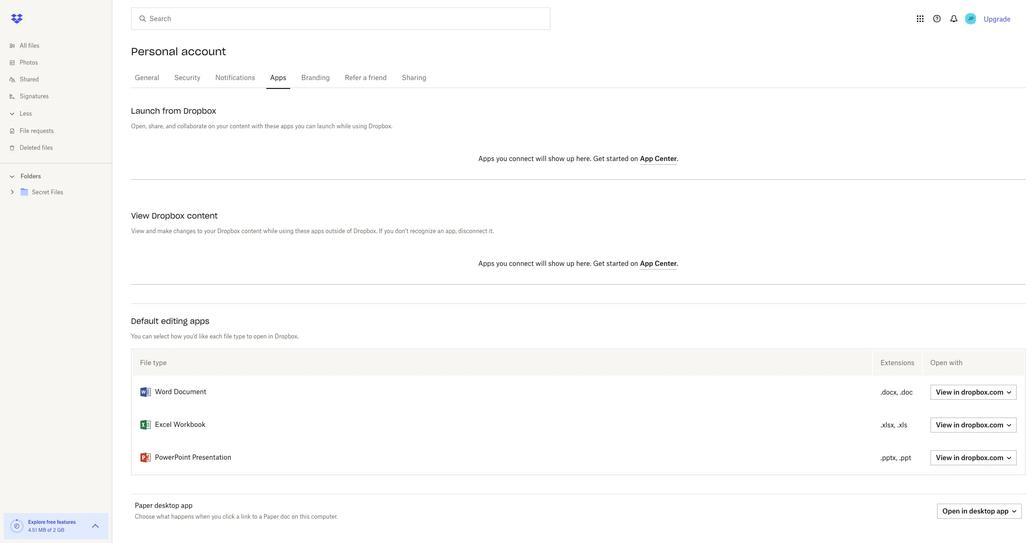 Task type: locate. For each thing, give the bounding box(es) containing it.
0 horizontal spatial these
[[265, 124, 279, 129]]

0 vertical spatial dropbox
[[183, 106, 216, 116]]

2 dropbox.com from the top
[[961, 421, 1004, 429]]

template stateless image left word
[[140, 387, 151, 398]]

on
[[208, 124, 215, 129], [631, 156, 638, 162], [631, 261, 638, 267], [292, 514, 298, 520]]

0 vertical spatial app center link
[[640, 154, 677, 165]]

0 vertical spatial up
[[567, 156, 575, 162]]

1 vertical spatial center
[[655, 259, 677, 267]]

deleted
[[20, 145, 40, 151]]

each
[[210, 334, 222, 339]]

connect for launch from dropbox
[[509, 156, 534, 162]]

1 horizontal spatial while
[[337, 124, 351, 129]]

0 vertical spatial get
[[593, 156, 605, 162]]

how
[[171, 334, 182, 339]]

2 vertical spatial content
[[241, 228, 262, 234]]

1 vertical spatial files
[[42, 145, 53, 151]]

open
[[254, 334, 267, 339]]

1 horizontal spatial type
[[234, 334, 245, 339]]

desktop
[[154, 503, 179, 509], [969, 507, 995, 515]]

show for launch from dropbox
[[548, 156, 565, 162]]

less
[[20, 111, 32, 117]]

1 vertical spatial app
[[640, 259, 653, 267]]

0 vertical spatial apps
[[281, 124, 294, 129]]

and right share,
[[166, 124, 176, 129]]

1 will from the top
[[536, 156, 547, 162]]

all files link
[[7, 37, 112, 54]]

can right you
[[142, 334, 152, 339]]

2 up from the top
[[567, 261, 575, 267]]

0 vertical spatial app
[[640, 154, 653, 162]]

dropbox.com inside popup button
[[961, 454, 1004, 462]]

.pptx, .ppt
[[881, 455, 911, 461]]

a left link
[[236, 514, 239, 520]]

powerpoint
[[155, 455, 190, 461]]

and left make
[[146, 228, 156, 234]]

1 view in dropbox.com button from the top
[[931, 385, 1017, 400]]

can left launch
[[306, 124, 316, 129]]

0 horizontal spatial files
[[28, 43, 39, 49]]

dropbox up "collaborate"
[[183, 106, 216, 116]]

view in dropbox.com button up view in dropbox.com popup button
[[931, 418, 1017, 433]]

type right file at the bottom left of page
[[234, 334, 245, 339]]

on inside paper desktop app choose what happens when you click a link to a paper doc on this computer.
[[292, 514, 298, 520]]

0 vertical spatial using
[[352, 124, 367, 129]]

3 dropbox.com from the top
[[961, 454, 1004, 462]]

1 horizontal spatial these
[[295, 228, 310, 234]]

2 . from the top
[[677, 261, 679, 267]]

1 vertical spatial up
[[567, 261, 575, 267]]

to left open
[[247, 334, 252, 339]]

app center link for view dropbox content
[[640, 259, 677, 270]]

show
[[548, 156, 565, 162], [548, 261, 565, 267]]

dropbox.com for .pptx, .ppt
[[961, 454, 1004, 462]]

view
[[131, 211, 149, 221], [131, 228, 144, 234], [936, 388, 952, 396], [936, 421, 952, 429], [936, 454, 952, 462]]

1 horizontal spatial your
[[216, 124, 228, 129]]

app
[[181, 503, 193, 509], [997, 507, 1009, 515]]

1 vertical spatial show
[[548, 261, 565, 267]]

1 vertical spatial and
[[146, 228, 156, 234]]

file inside list
[[20, 128, 29, 134]]

up for content
[[567, 261, 575, 267]]

0 vertical spatial can
[[306, 124, 316, 129]]

view in dropbox.com button for .docx, .doc
[[931, 385, 1017, 400]]

paper
[[135, 503, 153, 509], [264, 514, 279, 520]]

in
[[268, 334, 273, 339], [954, 388, 960, 396], [954, 421, 960, 429], [954, 454, 960, 462], [962, 507, 968, 515]]

0 horizontal spatial of
[[47, 528, 52, 533]]

4.51
[[28, 528, 37, 533]]

1 vertical spatial dropbox
[[152, 211, 185, 221]]

dropbox.
[[369, 124, 393, 129], [353, 228, 377, 234], [275, 334, 299, 339]]

2 vertical spatial apps
[[478, 261, 495, 267]]

if
[[379, 228, 383, 234]]

0 vertical spatial here.
[[576, 156, 592, 162]]

apps up like
[[190, 316, 209, 326]]

launch from dropbox
[[131, 106, 216, 116]]

open for open in desktop app
[[943, 507, 960, 515]]

will for view dropbox content
[[536, 261, 547, 267]]

app,
[[446, 228, 457, 234]]

deleted files
[[20, 145, 53, 151]]

apps left outside
[[311, 228, 324, 234]]

2 started from the top
[[606, 261, 629, 267]]

0 vertical spatial file
[[20, 128, 29, 134]]

1 started from the top
[[606, 156, 629, 162]]

file requests
[[20, 128, 54, 134]]

1 vertical spatial will
[[536, 261, 547, 267]]

paper up the choose
[[135, 503, 153, 509]]

view in dropbox.com inside popup button
[[936, 454, 1004, 462]]

2 get from the top
[[593, 261, 605, 267]]

2 template stateless image from the top
[[140, 419, 151, 431]]

0 vertical spatial view in dropbox.com button
[[931, 385, 1017, 400]]

apps tab
[[266, 67, 290, 89]]

1 app center link from the top
[[640, 154, 677, 165]]

1 horizontal spatial and
[[166, 124, 176, 129]]

view in dropbox.com
[[936, 388, 1004, 396], [936, 421, 1004, 429], [936, 454, 1004, 462]]

3 view in dropbox.com from the top
[[936, 454, 1004, 462]]

you can select how you'd like each file type to open in dropbox.
[[131, 334, 299, 339]]

1 vertical spatial get
[[593, 261, 605, 267]]

0 vertical spatial open
[[931, 359, 948, 367]]

2 view in dropbox.com from the top
[[936, 421, 1004, 429]]

1 . from the top
[[677, 156, 679, 162]]

apps you connect will show up here. get started on app center . for view dropbox content
[[478, 259, 679, 267]]

desktop inside dropdown button
[[969, 507, 995, 515]]

template stateless image left excel
[[140, 419, 151, 431]]

2 vertical spatial view in dropbox.com
[[936, 454, 1004, 462]]

.
[[677, 156, 679, 162], [677, 261, 679, 267]]

0 vertical spatial show
[[548, 156, 565, 162]]

2 app center link from the top
[[640, 259, 677, 270]]

files right deleted
[[42, 145, 53, 151]]

1 horizontal spatial using
[[352, 124, 367, 129]]

0 vertical spatial started
[[606, 156, 629, 162]]

up
[[567, 156, 575, 162], [567, 261, 575, 267]]

a
[[363, 75, 367, 81], [236, 514, 239, 520], [259, 514, 262, 520]]

1 vertical spatial with
[[949, 359, 963, 367]]

0 vertical spatial connect
[[509, 156, 534, 162]]

1 template stateless image from the top
[[140, 387, 151, 398]]

apps
[[270, 75, 286, 81], [478, 156, 495, 162], [478, 261, 495, 267]]

1 vertical spatial can
[[142, 334, 152, 339]]

all
[[20, 43, 27, 49]]

0 horizontal spatial app
[[181, 503, 193, 509]]

paper left doc
[[264, 514, 279, 520]]

1 horizontal spatial paper
[[264, 514, 279, 520]]

your for dropbox
[[216, 124, 228, 129]]

1 horizontal spatial of
[[347, 228, 352, 234]]

2 connect from the top
[[509, 261, 534, 267]]

desktop inside paper desktop app choose what happens when you click a link to a paper doc on this computer.
[[154, 503, 179, 509]]

1 dropbox.com from the top
[[961, 388, 1004, 396]]

file down you
[[140, 359, 151, 367]]

app inside paper desktop app choose what happens when you click a link to a paper doc on this computer.
[[181, 503, 193, 509]]

0 horizontal spatial your
[[204, 228, 216, 234]]

1 vertical spatial apps you connect will show up here. get started on app center .
[[478, 259, 679, 267]]

signatures link
[[7, 88, 112, 105]]

1 vertical spatial using
[[279, 228, 294, 234]]

view in dropbox.com button for .xlsx, .xls
[[931, 418, 1017, 433]]

to right link
[[252, 514, 257, 520]]

1 get from the top
[[593, 156, 605, 162]]

2 vertical spatial apps
[[190, 316, 209, 326]]

1 vertical spatial apps
[[478, 156, 495, 162]]

1 vertical spatial started
[[606, 261, 629, 267]]

0 vertical spatial .
[[677, 156, 679, 162]]

files for all files
[[28, 43, 39, 49]]

1 view in dropbox.com from the top
[[936, 388, 1004, 396]]

view in dropbox.com button down open with
[[931, 385, 1017, 400]]

list containing all files
[[0, 32, 112, 163]]

share,
[[148, 124, 164, 129]]

started for view dropbox content
[[606, 261, 629, 267]]

default editing apps
[[131, 316, 209, 326]]

like
[[199, 334, 208, 339]]

1 connect from the top
[[509, 156, 534, 162]]

files right all
[[28, 43, 39, 49]]

2 center from the top
[[655, 259, 677, 267]]

type down select
[[153, 359, 167, 367]]

disconnect
[[458, 228, 487, 234]]

tab list
[[131, 66, 1026, 89]]

1 vertical spatial template stateless image
[[140, 419, 151, 431]]

1 show from the top
[[548, 156, 565, 162]]

0 vertical spatial files
[[28, 43, 39, 49]]

of left 2
[[47, 528, 52, 533]]

1 vertical spatial here.
[[576, 261, 592, 267]]

1 vertical spatial while
[[263, 228, 278, 234]]

app center link for launch from dropbox
[[640, 154, 677, 165]]

center for content
[[655, 259, 677, 267]]

list
[[0, 32, 112, 163]]

dropbox.com for .docx, .doc
[[961, 388, 1004, 396]]

your right "collaborate"
[[216, 124, 228, 129]]

1 here. from the top
[[576, 156, 592, 162]]

file down the 'less'
[[20, 128, 29, 134]]

apps left launch
[[281, 124, 294, 129]]

in for .xlsx, .xls
[[954, 421, 960, 429]]

file
[[20, 128, 29, 134], [140, 359, 151, 367]]

2 app from the top
[[640, 259, 653, 267]]

0 horizontal spatial desktop
[[154, 503, 179, 509]]

2 here. from the top
[[576, 261, 592, 267]]

0 horizontal spatial type
[[153, 359, 167, 367]]

workbook
[[173, 422, 205, 428]]

files inside all files link
[[28, 43, 39, 49]]

open,
[[131, 124, 147, 129]]

tab list containing general
[[131, 66, 1026, 89]]

launch
[[131, 106, 160, 116]]

general
[[135, 75, 159, 81]]

view inside popup button
[[936, 454, 952, 462]]

0 vertical spatial paper
[[135, 503, 153, 509]]

content
[[230, 124, 250, 129], [187, 211, 218, 221], [241, 228, 262, 234]]

1 horizontal spatial file
[[140, 359, 151, 367]]

while
[[337, 124, 351, 129], [263, 228, 278, 234]]

1 up from the top
[[567, 156, 575, 162]]

0 vertical spatial apps
[[270, 75, 286, 81]]

1 vertical spatial type
[[153, 359, 167, 367]]

0 vertical spatial view in dropbox.com
[[936, 388, 1004, 396]]

a right link
[[259, 514, 262, 520]]

files for deleted files
[[42, 145, 53, 151]]

files
[[28, 43, 39, 49], [42, 145, 53, 151]]

refer a friend
[[345, 75, 387, 81]]

dropbox up make
[[152, 211, 185, 221]]

can
[[306, 124, 316, 129], [142, 334, 152, 339]]

1 horizontal spatial desktop
[[969, 507, 995, 515]]

1 vertical spatial these
[[295, 228, 310, 234]]

1 vertical spatial connect
[[509, 261, 534, 267]]

app inside dropdown button
[[997, 507, 1009, 515]]

1 vertical spatial dropbox.com
[[961, 421, 1004, 429]]

powerpoint presentation
[[155, 455, 231, 461]]

0 vertical spatial type
[[234, 334, 245, 339]]

here. for view dropbox content
[[576, 261, 592, 267]]

started
[[606, 156, 629, 162], [606, 261, 629, 267]]

and
[[166, 124, 176, 129], [146, 228, 156, 234]]

1 vertical spatial apps
[[311, 228, 324, 234]]

files inside deleted files link
[[42, 145, 53, 151]]

0 vertical spatial with
[[251, 124, 263, 129]]

2 apps you connect will show up here. get started on app center . from the top
[[478, 259, 679, 267]]

your right changes
[[204, 228, 216, 234]]

dropbox.com for .xlsx, .xls
[[961, 421, 1004, 429]]

1 vertical spatial view in dropbox.com button
[[931, 418, 1017, 433]]

1 vertical spatial open
[[943, 507, 960, 515]]

word document
[[155, 389, 206, 396]]

0 vertical spatial to
[[197, 228, 203, 234]]

type
[[234, 334, 245, 339], [153, 359, 167, 367]]

1 apps you connect will show up here. get started on app center . from the top
[[478, 154, 679, 162]]

1 vertical spatial your
[[204, 228, 216, 234]]

sharing tab
[[398, 67, 430, 89]]

editing
[[161, 316, 188, 326]]

open
[[931, 359, 948, 367], [943, 507, 960, 515]]

template stateless image
[[140, 387, 151, 398], [140, 419, 151, 431]]

excel
[[155, 422, 172, 428]]

1 vertical spatial app center link
[[640, 259, 677, 270]]

in inside popup button
[[954, 454, 960, 462]]

a right refer
[[363, 75, 367, 81]]

presentation
[[192, 455, 231, 461]]

template stateless image for excel workbook
[[140, 419, 151, 431]]

.ppt
[[899, 455, 911, 461]]

1 center from the top
[[655, 154, 677, 162]]

connect for view dropbox content
[[509, 261, 534, 267]]

refer a friend tab
[[341, 67, 391, 89]]

1 app from the top
[[640, 154, 653, 162]]

0 vertical spatial your
[[216, 124, 228, 129]]

2 will from the top
[[536, 261, 547, 267]]

a inside refer a friend "tab"
[[363, 75, 367, 81]]

0 vertical spatial dropbox.com
[[961, 388, 1004, 396]]

dropbox right changes
[[217, 228, 240, 234]]

1 vertical spatial view in dropbox.com
[[936, 421, 1004, 429]]

dropbox.com
[[961, 388, 1004, 396], [961, 421, 1004, 429], [961, 454, 1004, 462]]

of right outside
[[347, 228, 352, 234]]

dropbox image
[[7, 9, 26, 28]]

upgrade
[[984, 15, 1011, 23]]

1 vertical spatial .
[[677, 261, 679, 267]]

center
[[655, 154, 677, 162], [655, 259, 677, 267]]

jp
[[968, 15, 974, 22]]

open inside 'open in desktop app' dropdown button
[[943, 507, 960, 515]]

connect
[[509, 156, 534, 162], [509, 261, 534, 267]]

with
[[251, 124, 263, 129], [949, 359, 963, 367]]

apps you connect will show up here. get started on app center . for launch from dropbox
[[478, 154, 679, 162]]

0 vertical spatial will
[[536, 156, 547, 162]]

view in dropbox.com button
[[931, 385, 1017, 400], [931, 418, 1017, 433]]

0 vertical spatial and
[[166, 124, 176, 129]]

.docx, .doc
[[881, 389, 913, 396]]

1 vertical spatial paper
[[264, 514, 279, 520]]

2 show from the top
[[548, 261, 565, 267]]

less image
[[7, 109, 17, 118]]

to right changes
[[197, 228, 203, 234]]

0 vertical spatial of
[[347, 228, 352, 234]]

2 horizontal spatial a
[[363, 75, 367, 81]]

open in desktop app
[[943, 507, 1009, 515]]

launch
[[317, 124, 335, 129]]

2 view in dropbox.com button from the top
[[931, 418, 1017, 433]]

2 vertical spatial to
[[252, 514, 257, 520]]

1 horizontal spatial app
[[997, 507, 1009, 515]]

1 horizontal spatial apps
[[281, 124, 294, 129]]



Task type: vqa. For each thing, say whether or not it's contained in the screenshot.
bottom View in dropbox.com popup button
yes



Task type: describe. For each thing, give the bounding box(es) containing it.
view and make changes to your dropbox content while using these apps outside of dropbox. if you don't recognize an app, disconnect it.
[[131, 228, 494, 234]]

security tab
[[171, 67, 204, 89]]

started for launch from dropbox
[[606, 156, 629, 162]]

.doc
[[900, 389, 913, 396]]

1 vertical spatial dropbox.
[[353, 228, 377, 234]]

view in dropbox.com for .xlsx, .xls
[[936, 421, 1004, 429]]

refer
[[345, 75, 361, 81]]

quota usage element
[[9, 519, 24, 534]]

secret files
[[32, 190, 63, 195]]

in for .pptx, .ppt
[[954, 454, 960, 462]]

an
[[438, 228, 444, 234]]

0 horizontal spatial paper
[[135, 503, 153, 509]]

from
[[162, 106, 181, 116]]

up for dropbox
[[567, 156, 575, 162]]

friend
[[369, 75, 387, 81]]

view for powerpoint presentation
[[936, 454, 952, 462]]

.xlsx,
[[881, 422, 896, 429]]

app for launch from dropbox
[[640, 154, 653, 162]]

explore free features 4.51 mb of 2 gb
[[28, 519, 76, 533]]

deleted files link
[[7, 140, 112, 156]]

notifications
[[215, 75, 255, 81]]

2 vertical spatial dropbox
[[217, 228, 240, 234]]

open for open with
[[931, 359, 948, 367]]

branding tab
[[298, 67, 334, 89]]

0 horizontal spatial while
[[263, 228, 278, 234]]

recognize
[[410, 228, 436, 234]]

features
[[57, 519, 76, 525]]

you inside paper desktop app choose what happens when you click a link to a paper doc on this computer.
[[212, 514, 221, 520]]

you'd
[[184, 334, 197, 339]]

.xls
[[897, 422, 908, 429]]

0 horizontal spatial a
[[236, 514, 239, 520]]

explore
[[28, 519, 46, 525]]

signatures
[[20, 94, 49, 99]]

file for file requests
[[20, 128, 29, 134]]

.pptx,
[[881, 455, 898, 461]]

apps for launch from dropbox
[[478, 156, 495, 162]]

0 vertical spatial these
[[265, 124, 279, 129]]

app for view dropbox content
[[640, 259, 653, 267]]

excel workbook
[[155, 422, 205, 428]]

here. for launch from dropbox
[[576, 156, 592, 162]]

photos link
[[7, 54, 112, 71]]

view in dropbox.com for .pptx, .ppt
[[936, 454, 1004, 462]]

file for file type
[[140, 359, 151, 367]]

free
[[47, 519, 56, 525]]

click
[[223, 514, 235, 520]]

template stateless image for word document
[[140, 387, 151, 398]]

0 horizontal spatial and
[[146, 228, 156, 234]]

requests
[[31, 128, 54, 134]]

folders
[[21, 173, 41, 180]]

Search text field
[[149, 14, 531, 24]]

collaborate
[[177, 124, 207, 129]]

doc
[[280, 514, 290, 520]]

link
[[241, 514, 251, 520]]

.docx,
[[881, 389, 898, 396]]

0 vertical spatial content
[[230, 124, 250, 129]]

secret files link
[[19, 186, 105, 199]]

of inside explore free features 4.51 mb of 2 gb
[[47, 528, 52, 533]]

apps for view dropbox content
[[478, 261, 495, 267]]

get for content
[[593, 261, 605, 267]]

0 horizontal spatial apps
[[190, 316, 209, 326]]

notifications tab
[[212, 67, 259, 89]]

2 vertical spatial dropbox.
[[275, 334, 299, 339]]

center for dropbox
[[655, 154, 677, 162]]

account
[[181, 45, 226, 58]]

all files
[[20, 43, 39, 49]]

happens
[[171, 514, 194, 520]]

select
[[154, 334, 169, 339]]

file requests link
[[7, 123, 112, 140]]

. for view dropbox content
[[677, 261, 679, 267]]

word
[[155, 389, 172, 396]]

choose
[[135, 514, 155, 520]]

computer.
[[311, 514, 338, 520]]

view in dropbox.com for .docx, .doc
[[936, 388, 1004, 396]]

make
[[157, 228, 172, 234]]

upgrade link
[[984, 15, 1011, 23]]

outside
[[326, 228, 345, 234]]

view for word document
[[936, 388, 952, 396]]

personal account
[[131, 45, 226, 58]]

file
[[224, 334, 232, 339]]

files
[[51, 190, 63, 195]]

open in desktop app button
[[937, 504, 1022, 519]]

jp button
[[963, 11, 978, 26]]

show for view dropbox content
[[548, 261, 565, 267]]

view dropbox content
[[131, 211, 218, 221]]

shared link
[[7, 71, 112, 88]]

2
[[53, 528, 56, 533]]

open, share, and collaborate on your content with these apps you can launch while using dropbox.
[[131, 124, 393, 129]]

0 vertical spatial while
[[337, 124, 351, 129]]

view for excel workbook
[[936, 421, 952, 429]]

template stateless image
[[140, 452, 151, 463]]

extensions
[[881, 359, 915, 367]]

this
[[300, 514, 310, 520]]

when
[[195, 514, 210, 520]]

2 horizontal spatial apps
[[311, 228, 324, 234]]

branding
[[301, 75, 330, 81]]

file type
[[140, 359, 167, 367]]

apps inside tab
[[270, 75, 286, 81]]

0 vertical spatial dropbox.
[[369, 124, 393, 129]]

shared
[[20, 77, 39, 82]]

default
[[131, 316, 159, 326]]

get for dropbox
[[593, 156, 605, 162]]

you
[[131, 334, 141, 339]]

it.
[[489, 228, 494, 234]]

0 horizontal spatial can
[[142, 334, 152, 339]]

1 horizontal spatial a
[[259, 514, 262, 520]]

.xlsx, .xls
[[881, 422, 908, 429]]

paper desktop app choose what happens when you click a link to a paper doc on this computer.
[[135, 503, 338, 520]]

photos
[[20, 60, 38, 66]]

general tab
[[131, 67, 163, 89]]

to inside paper desktop app choose what happens when you click a link to a paper doc on this computer.
[[252, 514, 257, 520]]

in for .docx, .doc
[[954, 388, 960, 396]]

0 horizontal spatial using
[[279, 228, 294, 234]]

security
[[174, 75, 200, 81]]

1 horizontal spatial can
[[306, 124, 316, 129]]

folders button
[[0, 169, 112, 183]]

your for content
[[204, 228, 216, 234]]

personal
[[131, 45, 178, 58]]

1 horizontal spatial with
[[949, 359, 963, 367]]

1 vertical spatial to
[[247, 334, 252, 339]]

don't
[[395, 228, 409, 234]]

. for launch from dropbox
[[677, 156, 679, 162]]

changes
[[173, 228, 196, 234]]

will for launch from dropbox
[[536, 156, 547, 162]]

secret
[[32, 190, 49, 195]]

mb
[[38, 528, 46, 533]]

gb
[[57, 528, 64, 533]]

1 vertical spatial content
[[187, 211, 218, 221]]

document
[[174, 389, 206, 396]]



